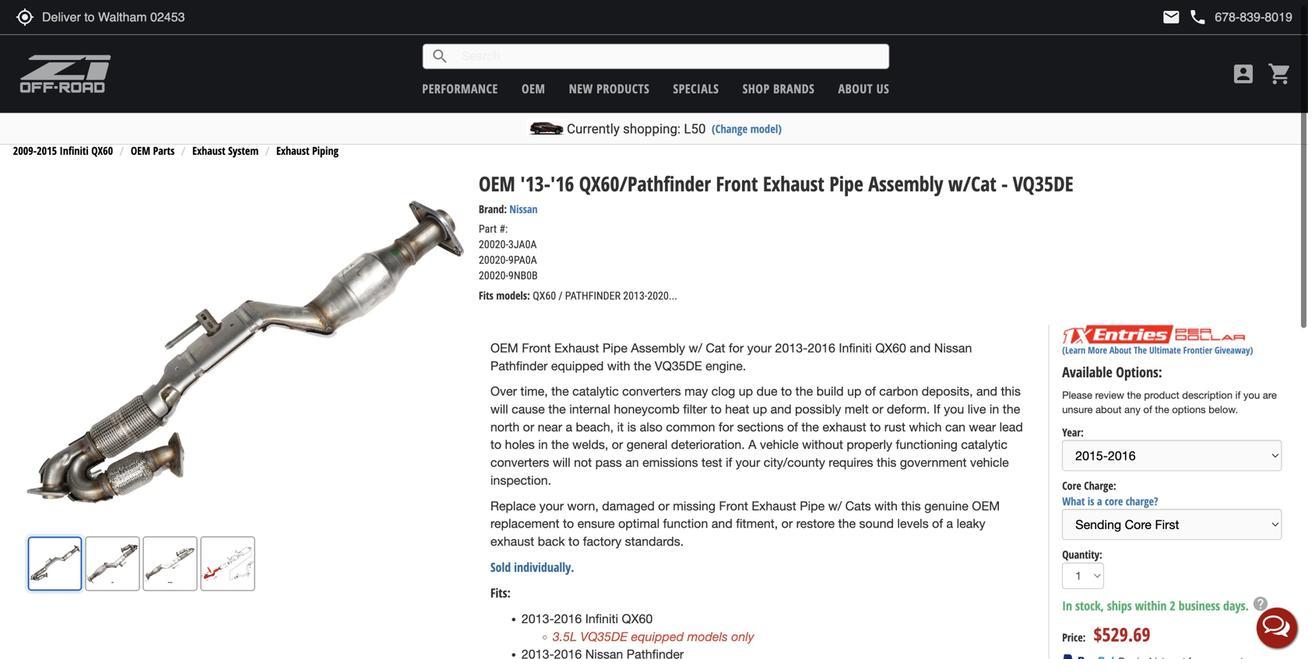 Task type: describe. For each thing, give the bounding box(es) containing it.
the up near
[[548, 402, 566, 417]]

for inside oem front exhaust pipe assembly w/ cat for your 2013-2016 infiniti qx60 and nissan pathfinder equipped with the vq35de engine.
[[729, 341, 744, 355]]

review
[[1095, 389, 1125, 401]]

up up melt
[[847, 384, 862, 399]]

functioning
[[896, 438, 958, 452]]

a inside core charge: what is a core charge?
[[1097, 494, 1102, 509]]

time,
[[521, 384, 548, 399]]

and down due
[[771, 402, 792, 417]]

brand:
[[479, 202, 507, 216]]

deterioration.
[[671, 438, 745, 452]]

near
[[538, 420, 562, 434]]

available
[[1062, 363, 1113, 382]]

9nb0b
[[508, 269, 538, 282]]

more
[[1088, 344, 1108, 357]]

#:
[[499, 223, 508, 236]]

over
[[491, 384, 517, 399]]

properly
[[847, 438, 893, 452]]

0 vertical spatial catalytic
[[573, 384, 619, 399]]

w/ inside replace your worn, damaged or missing front exhaust pipe w/ cats with this genuine oem replacement to ensure optimal function and fitment, or restore the sound levels of a leaky exhaust back to factory standards.
[[828, 499, 842, 513]]

oem left new
[[522, 80, 545, 97]]

sold individually.
[[491, 559, 574, 576]]

piping
[[312, 143, 339, 158]]

2009-
[[13, 143, 37, 158]]

melt
[[845, 402, 869, 417]]

is inside core charge: what is a core charge?
[[1088, 494, 1095, 509]]

oem for parts
[[131, 143, 150, 158]]

or up function
[[658, 499, 670, 513]]

ensure
[[578, 517, 615, 531]]

qx60 inside oem front exhaust pipe assembly w/ cat for your 2013-2016 infiniti qx60 and nissan pathfinder equipped with the vq35de engine.
[[876, 341, 907, 355]]

qx60 inside oem '13-'16 qx60/pathfinder front exhaust pipe assembly w/cat - vq35de brand: nissan part #: 20020-3ja0a 20020-9pa0a 20020-9nb0b fits models: qx60 / pathfinder 2013-2020...
[[533, 290, 556, 303]]

pathfinder
[[491, 359, 548, 373]]

test
[[702, 456, 723, 470]]

products
[[597, 80, 650, 97]]

qx60 inside 2013-2016 infiniti qx60 3.5l vq35de equipped models only
[[622, 612, 653, 627]]

exhaust piping link
[[276, 143, 339, 158]]

core charge: what is a core charge?
[[1062, 479, 1158, 509]]

inspection.
[[491, 473, 551, 488]]

2013- inside oem '13-'16 qx60/pathfinder front exhaust pipe assembly w/cat - vq35de brand: nissan part #: 20020-3ja0a 20020-9pa0a 20020-9nb0b fits models: qx60 / pathfinder 2013-2020...
[[623, 290, 647, 303]]

the inside replace your worn, damaged or missing front exhaust pipe w/ cats with this genuine oem replacement to ensure optimal function and fitment, or restore the sound levels of a leaky exhaust back to factory standards.
[[838, 517, 856, 531]]

2016 inside oem front exhaust pipe assembly w/ cat for your 2013-2016 infiniti qx60 and nissan pathfinder equipped with the vq35de engine.
[[808, 341, 836, 355]]

is inside over time, the catalytic converters may clog up due to the build up of carbon deposits, and this will cause the internal honeycomb filter to heat up and possibly melt or deform. if you live in the north or near a beach, it is also common for sections of the exhaust to rust which can wear lead to holes in the welds, or general deterioration. a vehicle without properly functioning catalytic converters will not pass an emissions test if your city/county requires this government vehicle inspection.
[[627, 420, 636, 434]]

and up live
[[977, 384, 998, 399]]

cat
[[706, 341, 726, 355]]

3 20020- from the top
[[479, 269, 508, 282]]

specials link
[[673, 80, 719, 97]]

filter
[[683, 402, 707, 417]]

model)
[[751, 121, 782, 136]]

factory
[[583, 535, 622, 549]]

back
[[538, 535, 565, 549]]

ships
[[1107, 598, 1132, 614]]

cause
[[512, 402, 545, 417]]

specials
[[673, 80, 719, 97]]

assembly inside oem '13-'16 qx60/pathfinder front exhaust pipe assembly w/cat - vq35de brand: nissan part #: 20020-3ja0a 20020-9pa0a 20020-9nb0b fits models: qx60 / pathfinder 2013-2020...
[[869, 170, 943, 197]]

replacement
[[491, 517, 560, 531]]

infiniti for 2009-2015 infiniti qx60
[[60, 143, 89, 158]]

government
[[900, 456, 967, 470]]

'16
[[551, 170, 574, 197]]

oem '13-'16 qx60/pathfinder front exhaust pipe assembly w/cat - vq35de brand: nissan part #: 20020-3ja0a 20020-9pa0a 20020-9nb0b fits models: qx60 / pathfinder 2013-2020...
[[479, 170, 1074, 303]]

up up heat
[[739, 384, 753, 399]]

shop brands link
[[743, 80, 815, 97]]

2009-2015 infiniti qx60
[[13, 143, 113, 158]]

in
[[1062, 598, 1073, 614]]

function
[[663, 517, 708, 531]]

if inside (learn more about the ultimate frontier giveaway) available options: please review the product description if you are unsure about any of the options below.
[[1236, 389, 1241, 401]]

what
[[1062, 494, 1085, 509]]

oem for front
[[491, 341, 518, 355]]

city/county
[[764, 456, 825, 470]]

0 horizontal spatial will
[[491, 402, 508, 417]]

z1 motorsports logo image
[[19, 55, 112, 93]]

performance
[[422, 80, 498, 97]]

replace
[[491, 499, 536, 513]]

oem for '13-
[[479, 170, 515, 197]]

0 horizontal spatial vehicle
[[760, 438, 799, 452]]

nissan link
[[510, 202, 538, 216]]

cats
[[846, 499, 871, 513]]

pipe inside oem front exhaust pipe assembly w/ cat for your 2013-2016 infiniti qx60 and nissan pathfinder equipped with the vq35de engine.
[[603, 341, 628, 355]]

without
[[802, 438, 843, 452]]

about us
[[838, 80, 890, 97]]

currently shopping: l50 (change model)
[[567, 121, 782, 137]]

the down possibly on the bottom
[[802, 420, 819, 434]]

2009-2015 infiniti qx60 link
[[13, 143, 113, 158]]

general
[[627, 438, 668, 452]]

fits
[[479, 288, 494, 303]]

to down north
[[491, 438, 502, 452]]

ultimate
[[1150, 344, 1181, 357]]

which
[[909, 420, 942, 434]]

days.
[[1224, 598, 1249, 614]]

for inside over time, the catalytic converters may clog up due to the build up of carbon deposits, and this will cause the internal honeycomb filter to heat up and possibly melt or deform. if you live in the north or near a beach, it is also common for sections of the exhaust to rust which can wear lead to holes in the welds, or general deterioration. a vehicle without properly functioning catalytic converters will not pass an emissions test if your city/county requires this government vehicle inspection.
[[719, 420, 734, 434]]

the down product
[[1155, 404, 1170, 416]]

nissan inside oem front exhaust pipe assembly w/ cat for your 2013-2016 infiniti qx60 and nissan pathfinder equipped with the vq35de engine.
[[934, 341, 972, 355]]

oem link
[[522, 80, 545, 97]]

0 vertical spatial about
[[838, 80, 873, 97]]

1 horizontal spatial catalytic
[[961, 438, 1008, 452]]

exhaust system link
[[192, 143, 259, 158]]

1 vertical spatial vehicle
[[970, 456, 1009, 470]]

this inside replace your worn, damaged or missing front exhaust pipe w/ cats with this genuine oem replacement to ensure optimal function and fitment, or restore the sound levels of a leaky exhaust back to factory standards.
[[901, 499, 921, 513]]

3.5l
[[553, 630, 577, 644]]

fits:
[[491, 585, 511, 602]]

core
[[1105, 494, 1123, 509]]

system
[[228, 143, 259, 158]]

levels
[[898, 517, 929, 531]]

with inside oem front exhaust pipe assembly w/ cat for your 2013-2016 infiniti qx60 and nissan pathfinder equipped with the vq35de engine.
[[607, 359, 630, 373]]

account_box link
[[1227, 62, 1260, 86]]

core
[[1062, 479, 1082, 493]]

of inside replace your worn, damaged or missing front exhaust pipe w/ cats with this genuine oem replacement to ensure optimal function and fitment, or restore the sound levels of a leaky exhaust back to factory standards.
[[932, 517, 943, 531]]

phone
[[1189, 8, 1207, 26]]

infiniti inside oem front exhaust pipe assembly w/ cat for your 2013-2016 infiniti qx60 and nissan pathfinder equipped with the vq35de engine.
[[839, 341, 872, 355]]

in stock, ships within 2 business days. help
[[1062, 596, 1270, 614]]

only
[[732, 630, 754, 644]]

common
[[666, 420, 715, 434]]

a
[[749, 438, 757, 452]]

(change
[[712, 121, 748, 136]]

description
[[1182, 389, 1233, 401]]

requires
[[829, 456, 873, 470]]

0 horizontal spatial converters
[[491, 456, 549, 470]]

-
[[1002, 170, 1008, 197]]

also
[[640, 420, 663, 434]]

2013- inside 2013-2016 infiniti qx60 3.5l vq35de equipped models only
[[522, 612, 554, 627]]

sections
[[737, 420, 784, 434]]

w/ inside oem front exhaust pipe assembly w/ cat for your 2013-2016 infiniti qx60 and nissan pathfinder equipped with the vq35de engine.
[[689, 341, 702, 355]]

search
[[431, 47, 450, 66]]

damaged
[[602, 499, 655, 513]]

1 vertical spatial this
[[877, 456, 897, 470]]

pass
[[596, 456, 622, 470]]

exhaust piping
[[276, 143, 339, 158]]

2015
[[37, 143, 57, 158]]

'13-
[[520, 170, 551, 197]]

your inside replace your worn, damaged or missing front exhaust pipe w/ cats with this genuine oem replacement to ensure optimal function and fitment, or restore the sound levels of a leaky exhaust back to factory standards.
[[539, 499, 564, 513]]

mail link
[[1162, 8, 1181, 26]]



Task type: vqa. For each thing, say whether or not it's contained in the screenshot.
Pressure for AEM Digital Face Oil Pressure Gauge $219.95
no



Task type: locate. For each thing, give the bounding box(es) containing it.
1 vertical spatial 20020-
[[479, 254, 508, 267]]

1 horizontal spatial infiniti
[[585, 612, 618, 627]]

2 horizontal spatial a
[[1097, 494, 1102, 509]]

1 horizontal spatial you
[[1244, 389, 1260, 401]]

2013-2016 infiniti qx60 3.5l vq35de equipped models only
[[522, 612, 754, 644]]

exhaust inside oem '13-'16 qx60/pathfinder front exhaust pipe assembly w/cat - vq35de brand: nissan part #: 20020-3ja0a 20020-9pa0a 20020-9nb0b fits models: qx60 / pathfinder 2013-2020...
[[763, 170, 825, 197]]

0 horizontal spatial 2016
[[554, 612, 582, 627]]

your right the cat
[[747, 341, 772, 355]]

1 horizontal spatial assembly
[[869, 170, 943, 197]]

1 vertical spatial nissan
[[934, 341, 972, 355]]

the up lead
[[1003, 402, 1020, 417]]

deposits,
[[922, 384, 973, 399]]

exhaust up fitment,
[[752, 499, 797, 513]]

live
[[968, 402, 986, 417]]

w/ left the cat
[[689, 341, 702, 355]]

2 horizontal spatial pipe
[[830, 170, 864, 197]]

you inside (learn more about the ultimate frontier giveaway) available options: please review the product description if you are unsure about any of the options below.
[[1244, 389, 1260, 401]]

1 20020- from the top
[[479, 238, 508, 251]]

exhaust
[[192, 143, 226, 158], [276, 143, 309, 158], [763, 170, 825, 197], [555, 341, 599, 355], [752, 499, 797, 513]]

1 vertical spatial about
[[1110, 344, 1132, 357]]

front up fitment,
[[719, 499, 748, 513]]

the up possibly on the bottom
[[796, 384, 813, 399]]

1 horizontal spatial 2016
[[808, 341, 836, 355]]

1 vertical spatial exhaust
[[491, 535, 534, 549]]

with up honeycomb at bottom
[[607, 359, 630, 373]]

0 horizontal spatial equipped
[[551, 359, 604, 373]]

performance link
[[422, 80, 498, 97]]

assembly down 2020...
[[631, 341, 685, 355]]

0 horizontal spatial if
[[726, 456, 732, 470]]

new products
[[569, 80, 650, 97]]

0 vertical spatial assembly
[[869, 170, 943, 197]]

engine.
[[706, 359, 746, 373]]

is
[[627, 420, 636, 434], [1088, 494, 1095, 509]]

about inside (learn more about the ultimate frontier giveaway) available options: please review the product description if you are unsure about any of the options below.
[[1110, 344, 1132, 357]]

2 vertical spatial infiniti
[[585, 612, 618, 627]]

worn,
[[567, 499, 599, 513]]

1 horizontal spatial exhaust
[[823, 420, 867, 434]]

not
[[574, 456, 592, 470]]

your inside over time, the catalytic converters may clog up due to the build up of carbon deposits, and this will cause the internal honeycomb filter to heat up and possibly melt or deform. if you live in the north or near a beach, it is also common for sections of the exhaust to rust which can wear lead to holes in the welds, or general deterioration. a vehicle without properly functioning catalytic converters will not pass an emissions test if your city/county requires this government vehicle inspection.
[[736, 456, 760, 470]]

2 vertical spatial your
[[539, 499, 564, 513]]

0 horizontal spatial about
[[838, 80, 873, 97]]

0 horizontal spatial nissan
[[510, 202, 538, 216]]

missing
[[673, 499, 716, 513]]

1 vertical spatial converters
[[491, 456, 549, 470]]

oem left the "parts"
[[131, 143, 150, 158]]

will left not
[[553, 456, 571, 470]]

Search search field
[[450, 44, 889, 68]]

in down near
[[538, 438, 548, 452]]

1 vertical spatial if
[[726, 456, 732, 470]]

infiniti down 'factory'
[[585, 612, 618, 627]]

front up pathfinder at the bottom of the page
[[522, 341, 551, 355]]

and inside replace your worn, damaged or missing front exhaust pipe w/ cats with this genuine oem replacement to ensure optimal function and fitment, or restore the sound levels of a leaky exhaust back to factory standards.
[[712, 517, 733, 531]]

2 vertical spatial a
[[947, 517, 953, 531]]

quantity:
[[1062, 547, 1103, 562]]

0 horizontal spatial w/
[[689, 341, 702, 355]]

(learn more about the ultimate frontier giveaway) available options: please review the product description if you are unsure about any of the options below.
[[1062, 344, 1277, 416]]

assembly inside oem front exhaust pipe assembly w/ cat for your 2013-2016 infiniti qx60 and nissan pathfinder equipped with the vq35de engine.
[[631, 341, 685, 355]]

phone link
[[1189, 8, 1293, 26]]

of inside (learn more about the ultimate frontier giveaway) available options: please review the product description if you are unsure about any of the options below.
[[1144, 404, 1153, 416]]

0 horizontal spatial infiniti
[[60, 143, 89, 158]]

you right if
[[944, 402, 964, 417]]

infiniti up build
[[839, 341, 872, 355]]

2013- up due
[[775, 341, 808, 355]]

or down the cause
[[523, 420, 534, 434]]

equipped inside oem front exhaust pipe assembly w/ cat for your 2013-2016 infiniti qx60 and nissan pathfinder equipped with the vq35de engine.
[[551, 359, 604, 373]]

2 20020- from the top
[[479, 254, 508, 267]]

1 vertical spatial equipped
[[631, 630, 684, 644]]

what is a core charge? link
[[1062, 494, 1282, 509]]

to down clog
[[711, 402, 722, 417]]

front inside oem '13-'16 qx60/pathfinder front exhaust pipe assembly w/cat - vq35de brand: nissan part #: 20020-3ja0a 20020-9pa0a 20020-9nb0b fits models: qx60 / pathfinder 2013-2020...
[[716, 170, 758, 197]]

0 horizontal spatial vq35de
[[581, 630, 628, 644]]

a left core
[[1097, 494, 1102, 509]]

catalytic down "wear"
[[961, 438, 1008, 452]]

due
[[757, 384, 778, 399]]

exhaust inside replace your worn, damaged or missing front exhaust pipe w/ cats with this genuine oem replacement to ensure optimal function and fitment, or restore the sound levels of a leaky exhaust back to factory standards.
[[491, 535, 534, 549]]

0 vertical spatial you
[[1244, 389, 1260, 401]]

1 horizontal spatial pipe
[[800, 499, 825, 513]]

pipe inside replace your worn, damaged or missing front exhaust pipe w/ cats with this genuine oem replacement to ensure optimal function and fitment, or restore the sound levels of a leaky exhaust back to factory standards.
[[800, 499, 825, 513]]

pipe inside oem '13-'16 qx60/pathfinder front exhaust pipe assembly w/cat - vq35de brand: nissan part #: 20020-3ja0a 20020-9pa0a 20020-9nb0b fits models: qx60 / pathfinder 2013-2020...
[[830, 170, 864, 197]]

fitment,
[[736, 517, 778, 531]]

the down cats
[[838, 517, 856, 531]]

mail
[[1162, 8, 1181, 26]]

to right due
[[781, 384, 792, 399]]

1 vertical spatial a
[[1097, 494, 1102, 509]]

0 vertical spatial equipped
[[551, 359, 604, 373]]

0 horizontal spatial is
[[627, 420, 636, 434]]

wear
[[969, 420, 996, 434]]

exhaust down replacement
[[491, 535, 534, 549]]

my_location
[[16, 8, 34, 26]]

for up engine.
[[729, 341, 744, 355]]

0 vertical spatial if
[[1236, 389, 1241, 401]]

0 vertical spatial exhaust
[[823, 420, 867, 434]]

w/ left cats
[[828, 499, 842, 513]]

if inside over time, the catalytic converters may clog up due to the build up of carbon deposits, and this will cause the internal honeycomb filter to heat up and possibly melt or deform. if you live in the north or near a beach, it is also common for sections of the exhaust to rust which can wear lead to holes in the welds, or general deterioration. a vehicle without properly functioning catalytic converters will not pass an emissions test if your city/county requires this government vehicle inspection.
[[726, 456, 732, 470]]

1 horizontal spatial in
[[990, 402, 999, 417]]

0 vertical spatial will
[[491, 402, 508, 417]]

your down a
[[736, 456, 760, 470]]

a inside replace your worn, damaged or missing front exhaust pipe w/ cats with this genuine oem replacement to ensure optimal function and fitment, or restore the sound levels of a leaky exhaust back to factory standards.
[[947, 517, 953, 531]]

0 horizontal spatial pipe
[[603, 341, 628, 355]]

parts
[[153, 143, 175, 158]]

vq35de up may
[[655, 359, 702, 373]]

build
[[817, 384, 844, 399]]

pathfinder
[[565, 290, 621, 303]]

up up sections at the bottom right
[[753, 402, 767, 417]]

about us link
[[838, 80, 890, 97]]

2 vertical spatial 20020-
[[479, 269, 508, 282]]

0 vertical spatial 20020-
[[479, 238, 508, 251]]

optimal
[[618, 517, 660, 531]]

can
[[945, 420, 966, 434]]

(learn
[[1062, 344, 1086, 357]]

heat
[[725, 402, 750, 417]]

individually.
[[514, 559, 574, 576]]

0 vertical spatial in
[[990, 402, 999, 417]]

0 vertical spatial nissan
[[510, 202, 538, 216]]

for
[[729, 341, 744, 355], [719, 420, 734, 434]]

the up honeycomb at bottom
[[634, 359, 651, 373]]

9pa0a
[[508, 254, 537, 267]]

1 horizontal spatial vq35de
[[655, 359, 702, 373]]

2013- inside oem front exhaust pipe assembly w/ cat for your 2013-2016 infiniti qx60 and nissan pathfinder equipped with the vq35de engine.
[[775, 341, 808, 355]]

business
[[1179, 598, 1220, 614]]

2 vertical spatial pipe
[[800, 499, 825, 513]]

2013- up 3.5l
[[522, 612, 554, 627]]

vehicle down "wear"
[[970, 456, 1009, 470]]

oem front exhaust pipe assembly w/ cat for your 2013-2016 infiniti qx60 and nissan pathfinder equipped with the vq35de engine.
[[491, 341, 972, 373]]

1 horizontal spatial w/
[[828, 499, 842, 513]]

0 vertical spatial a
[[566, 420, 572, 434]]

1 vertical spatial your
[[736, 456, 760, 470]]

catalytic
[[573, 384, 619, 399], [961, 438, 1008, 452]]

within
[[1135, 598, 1167, 614]]

assembly left w/cat
[[869, 170, 943, 197]]

infiniti right 2015
[[60, 143, 89, 158]]

exhaust inside over time, the catalytic converters may clog up due to the build up of carbon deposits, and this will cause the internal honeycomb filter to heat up and possibly melt or deform. if you live in the north or near a beach, it is also common for sections of the exhaust to rust which can wear lead to holes in the welds, or general deterioration. a vehicle without properly functioning catalytic converters will not pass an emissions test if your city/county requires this government vehicle inspection.
[[823, 420, 867, 434]]

converters down holes
[[491, 456, 549, 470]]

1 vertical spatial 2013-
[[775, 341, 808, 355]]

oem inside oem front exhaust pipe assembly w/ cat for your 2013-2016 infiniti qx60 and nissan pathfinder equipped with the vq35de engine.
[[491, 341, 518, 355]]

1 vertical spatial for
[[719, 420, 734, 434]]

you inside over time, the catalytic converters may clog up due to the build up of carbon deposits, and this will cause the internal honeycomb filter to heat up and possibly melt or deform. if you live in the north or near a beach, it is also common for sections of the exhaust to rust which can wear lead to holes in the welds, or general deterioration. a vehicle without properly functioning catalytic converters will not pass an emissions test if your city/county requires this government vehicle inspection.
[[944, 402, 964, 417]]

you left "are"
[[1244, 389, 1260, 401]]

vq35de inside oem front exhaust pipe assembly w/ cat for your 2013-2016 infiniti qx60 and nissan pathfinder equipped with the vq35de engine.
[[655, 359, 702, 373]]

part
[[479, 223, 497, 236]]

if up "below."
[[1236, 389, 1241, 401]]

charge?
[[1126, 494, 1158, 509]]

1 vertical spatial w/
[[828, 499, 842, 513]]

nissan
[[510, 202, 538, 216], [934, 341, 972, 355]]

oem parts link
[[131, 143, 175, 158]]

0 vertical spatial 2013-
[[623, 290, 647, 303]]

in right live
[[990, 402, 999, 417]]

the inside oem front exhaust pipe assembly w/ cat for your 2013-2016 infiniti qx60 and nissan pathfinder equipped with the vq35de engine.
[[634, 359, 651, 373]]

up
[[739, 384, 753, 399], [847, 384, 862, 399], [753, 402, 767, 417]]

north
[[491, 420, 520, 434]]

your inside oem front exhaust pipe assembly w/ cat for your 2013-2016 infiniti qx60 and nissan pathfinder equipped with the vq35de engine.
[[747, 341, 772, 355]]

2016 up build
[[808, 341, 836, 355]]

1 horizontal spatial vehicle
[[970, 456, 1009, 470]]

1 horizontal spatial a
[[947, 517, 953, 531]]

help
[[1252, 596, 1270, 613]]

0 vertical spatial 2016
[[808, 341, 836, 355]]

this up levels
[[901, 499, 921, 513]]

1 vertical spatial 2016
[[554, 612, 582, 627]]

this
[[1001, 384, 1021, 399], [877, 456, 897, 470], [901, 499, 921, 513]]

vq35de inside oem '13-'16 qx60/pathfinder front exhaust pipe assembly w/cat - vq35de brand: nissan part #: 20020-3ja0a 20020-9pa0a 20020-9nb0b fits models: qx60 / pathfinder 2013-2020...
[[1013, 170, 1074, 197]]

0 vertical spatial pipe
[[830, 170, 864, 197]]

1 horizontal spatial this
[[901, 499, 921, 513]]

is right "what"
[[1088, 494, 1095, 509]]

the right time,
[[552, 384, 569, 399]]

to up properly
[[870, 420, 881, 434]]

the down near
[[551, 438, 569, 452]]

or left restore
[[782, 517, 793, 531]]

1 vertical spatial with
[[875, 499, 898, 513]]

is right it
[[627, 420, 636, 434]]

2 horizontal spatial this
[[1001, 384, 1021, 399]]

1 horizontal spatial converters
[[622, 384, 681, 399]]

models:
[[496, 288, 530, 303]]

holes
[[505, 438, 535, 452]]

2 vertical spatial 2013-
[[522, 612, 554, 627]]

or right melt
[[872, 402, 884, 417]]

vehicle up 'city/county'
[[760, 438, 799, 452]]

infiniti inside 2013-2016 infiniti qx60 3.5l vq35de equipped models only
[[585, 612, 618, 627]]

a right near
[[566, 420, 572, 434]]

2
[[1170, 598, 1176, 614]]

0 horizontal spatial in
[[538, 438, 548, 452]]

w/
[[689, 341, 702, 355], [828, 499, 842, 513]]

1 horizontal spatial about
[[1110, 344, 1132, 357]]

and down missing
[[712, 517, 733, 531]]

your
[[747, 341, 772, 355], [736, 456, 760, 470], [539, 499, 564, 513]]

leaky
[[957, 517, 986, 531]]

about left the
[[1110, 344, 1132, 357]]

1 horizontal spatial equipped
[[631, 630, 684, 644]]

2013- right pathfinder
[[623, 290, 647, 303]]

of right any
[[1144, 404, 1153, 416]]

1 vertical spatial pipe
[[603, 341, 628, 355]]

0 horizontal spatial exhaust
[[491, 535, 534, 549]]

carbon
[[880, 384, 919, 399]]

about left us
[[838, 80, 873, 97]]

oem up pathfinder at the bottom of the page
[[491, 341, 518, 355]]

front inside oem front exhaust pipe assembly w/ cat for your 2013-2016 infiniti qx60 and nissan pathfinder equipped with the vq35de engine.
[[522, 341, 551, 355]]

front inside replace your worn, damaged or missing front exhaust pipe w/ cats with this genuine oem replacement to ensure optimal function and fitment, or restore the sound levels of a leaky exhaust back to factory standards.
[[719, 499, 748, 513]]

0 vertical spatial w/
[[689, 341, 702, 355]]

or down it
[[612, 438, 623, 452]]

exhaust down the model)
[[763, 170, 825, 197]]

0 horizontal spatial a
[[566, 420, 572, 434]]

converters up honeycomb at bottom
[[622, 384, 681, 399]]

0 horizontal spatial catalytic
[[573, 384, 619, 399]]

and
[[910, 341, 931, 355], [977, 384, 998, 399], [771, 402, 792, 417], [712, 517, 733, 531]]

over time, the catalytic converters may clog up due to the build up of carbon deposits, and this will cause the internal honeycomb filter to heat up and possibly melt or deform. if you live in the north or near a beach, it is also common for sections of the exhaust to rust which can wear lead to holes in the welds, or general deterioration. a vehicle without properly functioning catalytic converters will not pass an emissions test if your city/county requires this government vehicle inspection.
[[491, 384, 1023, 488]]

0 horizontal spatial with
[[607, 359, 630, 373]]

this down properly
[[877, 456, 897, 470]]

1 vertical spatial front
[[522, 341, 551, 355]]

of down possibly on the bottom
[[787, 420, 798, 434]]

vq35de inside 2013-2016 infiniti qx60 3.5l vq35de equipped models only
[[581, 630, 628, 644]]

qx60/pathfinder
[[579, 170, 711, 197]]

1 horizontal spatial will
[[553, 456, 571, 470]]

oem up "brand:"
[[479, 170, 515, 197]]

the
[[634, 359, 651, 373], [552, 384, 569, 399], [796, 384, 813, 399], [1127, 389, 1142, 401], [548, 402, 566, 417], [1003, 402, 1020, 417], [1155, 404, 1170, 416], [802, 420, 819, 434], [551, 438, 569, 452], [838, 517, 856, 531]]

oem inside oem '13-'16 qx60/pathfinder front exhaust pipe assembly w/cat - vq35de brand: nissan part #: 20020-3ja0a 20020-9pa0a 20020-9nb0b fits models: qx60 / pathfinder 2013-2020...
[[479, 170, 515, 197]]

if right test
[[726, 456, 732, 470]]

deform.
[[887, 402, 930, 417]]

exhaust inside oem front exhaust pipe assembly w/ cat for your 2013-2016 infiniti qx60 and nissan pathfinder equipped with the vq35de engine.
[[555, 341, 599, 355]]

infiniti for 2013-2016 infiniti qx60 3.5l vq35de equipped models only
[[585, 612, 618, 627]]

catalytic up internal
[[573, 384, 619, 399]]

to down worn,
[[563, 517, 574, 531]]

honeycomb
[[614, 402, 680, 417]]

front down the (change
[[716, 170, 758, 197]]

rust
[[885, 420, 906, 434]]

replace your worn, damaged or missing front exhaust pipe w/ cats with this genuine oem replacement to ensure optimal function and fitment, or restore the sound levels of a leaky exhaust back to factory standards.
[[491, 499, 1000, 549]]

0 vertical spatial this
[[1001, 384, 1021, 399]]

shopping:
[[623, 121, 681, 137]]

clog
[[712, 384, 735, 399]]

equipped inside 2013-2016 infiniti qx60 3.5l vq35de equipped models only
[[631, 630, 684, 644]]

nissan down '13-
[[510, 202, 538, 216]]

exhaust left piping in the top left of the page
[[276, 143, 309, 158]]

2 horizontal spatial infiniti
[[839, 341, 872, 355]]

vq35de right -
[[1013, 170, 1074, 197]]

your left worn,
[[539, 499, 564, 513]]

exhaust inside replace your worn, damaged or missing front exhaust pipe w/ cats with this genuine oem replacement to ensure optimal function and fitment, or restore the sound levels of a leaky exhaust back to factory standards.
[[752, 499, 797, 513]]

exhaust down pathfinder
[[555, 341, 599, 355]]

1 horizontal spatial with
[[875, 499, 898, 513]]

0 vertical spatial with
[[607, 359, 630, 373]]

year:
[[1062, 425, 1084, 440]]

product
[[1144, 389, 1180, 401]]

1 vertical spatial infiniti
[[839, 341, 872, 355]]

stock,
[[1076, 598, 1104, 614]]

2 vertical spatial vq35de
[[581, 630, 628, 644]]

any
[[1125, 404, 1141, 416]]

0 vertical spatial is
[[627, 420, 636, 434]]

exhaust down melt
[[823, 420, 867, 434]]

1 horizontal spatial 2013-
[[623, 290, 647, 303]]

equipped up internal
[[551, 359, 604, 373]]

2 horizontal spatial vq35de
[[1013, 170, 1074, 197]]

possibly
[[795, 402, 841, 417]]

and up the carbon
[[910, 341, 931, 355]]

with up sound
[[875, 499, 898, 513]]

us
[[877, 80, 890, 97]]

converters
[[622, 384, 681, 399], [491, 456, 549, 470]]

equipped
[[551, 359, 604, 373], [631, 630, 684, 644]]

for down heat
[[719, 420, 734, 434]]

will down 'over'
[[491, 402, 508, 417]]

1 vertical spatial is
[[1088, 494, 1095, 509]]

of up melt
[[865, 384, 876, 399]]

0 vertical spatial vehicle
[[760, 438, 799, 452]]

oem up leaky at the right bottom of the page
[[972, 499, 1000, 513]]

equipped left the models
[[631, 630, 684, 644]]

2016 inside 2013-2016 infiniti qx60 3.5l vq35de equipped models only
[[554, 612, 582, 627]]

2 vertical spatial front
[[719, 499, 748, 513]]

a inside over time, the catalytic converters may clog up due to the build up of carbon deposits, and this will cause the internal honeycomb filter to heat up and possibly melt or deform. if you live in the north or near a beach, it is also common for sections of the exhaust to rust which can wear lead to holes in the welds, or general deterioration. a vehicle without properly functioning catalytic converters will not pass an emissions test if your city/county requires this government vehicle inspection.
[[566, 420, 572, 434]]

1 vertical spatial catalytic
[[961, 438, 1008, 452]]

0 vertical spatial infiniti
[[60, 143, 89, 158]]

new
[[569, 80, 593, 97]]

giveaway)
[[1215, 344, 1253, 357]]

welds,
[[573, 438, 608, 452]]

nissan inside oem '13-'16 qx60/pathfinder front exhaust pipe assembly w/cat - vq35de brand: nissan part #: 20020-3ja0a 20020-9pa0a 20020-9nb0b fits models: qx60 / pathfinder 2013-2020...
[[510, 202, 538, 216]]

(change model) link
[[712, 121, 782, 136]]

pipe
[[830, 170, 864, 197], [603, 341, 628, 355], [800, 499, 825, 513]]

a down "genuine"
[[947, 517, 953, 531]]

oem inside replace your worn, damaged or missing front exhaust pipe w/ cats with this genuine oem replacement to ensure optimal function and fitment, or restore the sound levels of a leaky exhaust back to factory standards.
[[972, 499, 1000, 513]]

vq35de
[[1013, 170, 1074, 197], [655, 359, 702, 373], [581, 630, 628, 644]]

0 vertical spatial vq35de
[[1013, 170, 1074, 197]]

2020...
[[647, 290, 678, 303]]

vq35de right 3.5l
[[581, 630, 628, 644]]

this up lead
[[1001, 384, 1021, 399]]

of down "genuine"
[[932, 517, 943, 531]]

1 vertical spatial vq35de
[[655, 359, 702, 373]]

0 horizontal spatial this
[[877, 456, 897, 470]]

the up any
[[1127, 389, 1142, 401]]

nissan up deposits,
[[934, 341, 972, 355]]

exhaust left system
[[192, 143, 226, 158]]

0 vertical spatial your
[[747, 341, 772, 355]]

0 vertical spatial converters
[[622, 384, 681, 399]]

and inside oem front exhaust pipe assembly w/ cat for your 2013-2016 infiniti qx60 and nissan pathfinder equipped with the vq35de engine.
[[910, 341, 931, 355]]

with inside replace your worn, damaged or missing front exhaust pipe w/ cats with this genuine oem replacement to ensure optimal function and fitment, or restore the sound levels of a leaky exhaust back to factory standards.
[[875, 499, 898, 513]]

2016 up 3.5l
[[554, 612, 582, 627]]

2 horizontal spatial 2013-
[[775, 341, 808, 355]]

0 horizontal spatial assembly
[[631, 341, 685, 355]]

to right back
[[569, 535, 580, 549]]

1 vertical spatial in
[[538, 438, 548, 452]]



